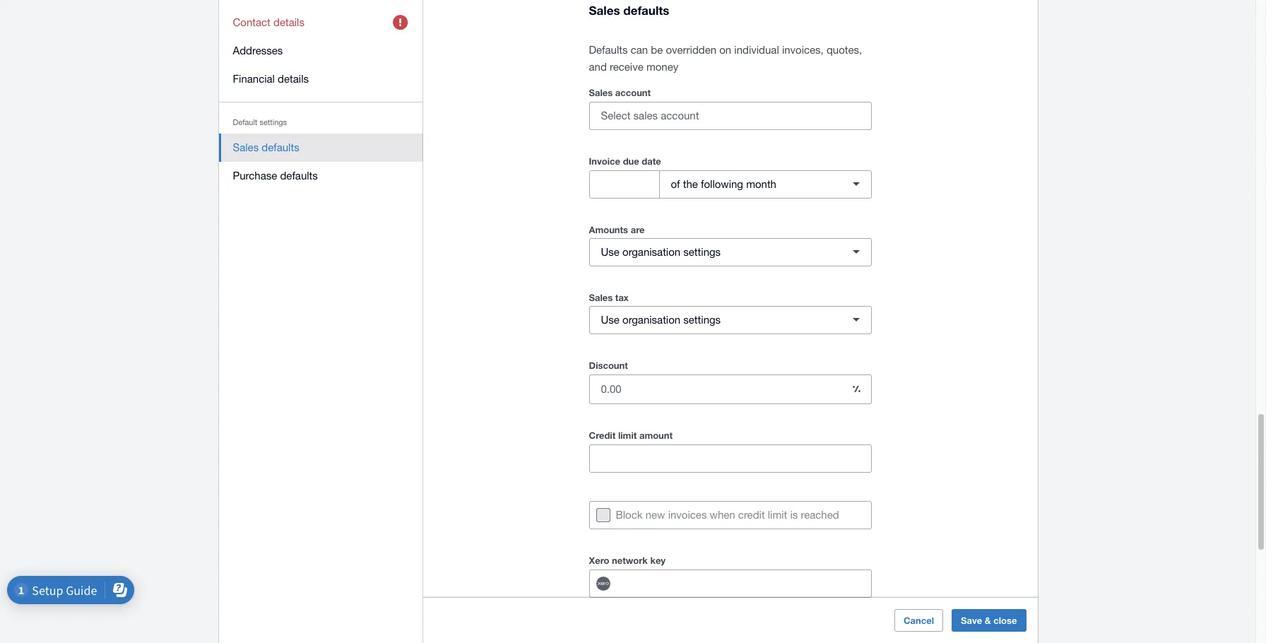 Task type: locate. For each thing, give the bounding box(es) containing it.
Sales account field
[[590, 102, 871, 129]]

settings
[[260, 118, 287, 127], [684, 246, 721, 258], [684, 314, 721, 326]]

0 vertical spatial settings
[[260, 118, 287, 127]]

1 vertical spatial use organisation settings
[[601, 314, 721, 326]]

1 vertical spatial settings
[[684, 246, 721, 258]]

of the following month
[[671, 178, 777, 190]]

0 vertical spatial limit
[[618, 430, 637, 441]]

defaults up purchase defaults
[[262, 141, 299, 153]]

month
[[747, 178, 777, 190]]

0 vertical spatial use
[[601, 246, 620, 258]]

menu containing contact details
[[219, 0, 423, 199]]

settings up discount number field
[[684, 314, 721, 326]]

sales down default
[[233, 141, 259, 153]]

reached
[[801, 509, 839, 521]]

0 vertical spatial use organisation settings button
[[589, 238, 872, 266]]

credit
[[589, 430, 616, 441]]

sales account
[[589, 87, 651, 98]]

0 vertical spatial details
[[274, 16, 305, 28]]

settings for amounts are
[[684, 246, 721, 258]]

1 vertical spatial use
[[601, 314, 620, 326]]

credit
[[739, 509, 765, 521]]

sales inside sales defaults link
[[233, 141, 259, 153]]

details right contact
[[274, 16, 305, 28]]

receive
[[610, 61, 644, 73]]

settings down "the"
[[684, 246, 721, 258]]

block
[[616, 509, 643, 521]]

organisation down tax
[[623, 314, 681, 326]]

2 organisation from the top
[[623, 314, 681, 326]]

1 vertical spatial limit
[[768, 509, 788, 521]]

sales up "defaults"
[[589, 3, 620, 18]]

use organisation settings button for amounts are
[[589, 238, 872, 266]]

use organisation settings down tax
[[601, 314, 721, 326]]

of
[[671, 178, 680, 190]]

can
[[631, 44, 648, 56]]

addresses
[[233, 45, 283, 57]]

defaults up can
[[624, 3, 670, 18]]

use
[[601, 246, 620, 258], [601, 314, 620, 326]]

details down addresses link
[[278, 73, 309, 85]]

details
[[274, 16, 305, 28], [278, 73, 309, 85]]

and
[[589, 61, 607, 73]]

use organisation settings down the are
[[601, 246, 721, 258]]

0 vertical spatial organisation
[[623, 246, 681, 258]]

settings right default
[[260, 118, 287, 127]]

1 vertical spatial details
[[278, 73, 309, 85]]

defaults
[[624, 3, 670, 18], [262, 141, 299, 153], [280, 170, 318, 182]]

limit right 'credit'
[[618, 430, 637, 441]]

save & close
[[961, 615, 1017, 626]]

use organisation settings for tax
[[601, 314, 721, 326]]

menu
[[219, 0, 423, 199]]

defaults can be overridden on individual invoices, quotes, and receive money
[[589, 44, 863, 73]]

when
[[710, 509, 736, 521]]

limit left is
[[768, 509, 788, 521]]

sales down and
[[589, 87, 613, 98]]

sales defaults down default settings
[[233, 141, 299, 153]]

limit
[[618, 430, 637, 441], [768, 509, 788, 521]]

use organisation settings
[[601, 246, 721, 258], [601, 314, 721, 326]]

use organisation settings button
[[589, 238, 872, 266], [589, 306, 872, 334]]

save
[[961, 615, 983, 626]]

use down the sales tax
[[601, 314, 620, 326]]

0 vertical spatial use organisation settings
[[601, 246, 721, 258]]

1 vertical spatial organisation
[[623, 314, 681, 326]]

sales left tax
[[589, 292, 613, 303]]

0 horizontal spatial limit
[[618, 430, 637, 441]]

Xero network key field
[[623, 570, 871, 597]]

2 use organisation settings from the top
[[601, 314, 721, 326]]

sales
[[589, 3, 620, 18], [589, 87, 613, 98], [233, 141, 259, 153], [589, 292, 613, 303]]

money
[[647, 61, 679, 73]]

None number field
[[590, 171, 659, 198]]

following
[[701, 178, 744, 190]]

purchase defaults
[[233, 170, 318, 182]]

invoices,
[[782, 44, 824, 56]]

2 use from the top
[[601, 314, 620, 326]]

contact details link
[[219, 8, 423, 37]]

invoice due date group
[[589, 170, 872, 199]]

sales defaults
[[589, 3, 670, 18], [233, 141, 299, 153]]

organisation down the are
[[623, 246, 681, 258]]

cancel button
[[895, 609, 944, 632]]

defaults down sales defaults link
[[280, 170, 318, 182]]

the
[[683, 178, 698, 190]]

2 use organisation settings button from the top
[[589, 306, 872, 334]]

2 vertical spatial defaults
[[280, 170, 318, 182]]

none number field inside invoice due date group
[[590, 171, 659, 198]]

1 organisation from the top
[[623, 246, 681, 258]]

key
[[651, 555, 666, 566]]

0 vertical spatial sales defaults
[[589, 3, 670, 18]]

quotes,
[[827, 44, 863, 56]]

1 vertical spatial defaults
[[262, 141, 299, 153]]

default
[[233, 118, 258, 127]]

1 horizontal spatial limit
[[768, 509, 788, 521]]

1 vertical spatial use organisation settings button
[[589, 306, 872, 334]]

0 vertical spatial defaults
[[624, 3, 670, 18]]

of the following month button
[[659, 170, 872, 199]]

sales tax
[[589, 292, 629, 303]]

1 use organisation settings button from the top
[[589, 238, 872, 266]]

use down amounts
[[601, 246, 620, 258]]

Discount number field
[[590, 376, 843, 403]]

0 horizontal spatial sales defaults
[[233, 141, 299, 153]]

network
[[612, 555, 648, 566]]

discount
[[589, 360, 628, 371]]

addresses link
[[219, 37, 423, 65]]

1 use from the top
[[601, 246, 620, 258]]

invoice due date
[[589, 155, 661, 167]]

overridden
[[666, 44, 717, 56]]

organisation
[[623, 246, 681, 258], [623, 314, 681, 326]]

amounts are
[[589, 224, 645, 235]]

save & close button
[[952, 609, 1027, 632]]

contact details
[[233, 16, 305, 28]]

details for contact details
[[274, 16, 305, 28]]

use organisation settings for are
[[601, 246, 721, 258]]

2 vertical spatial settings
[[684, 314, 721, 326]]

are
[[631, 224, 645, 235]]

1 use organisation settings from the top
[[601, 246, 721, 258]]

settings for sales tax
[[684, 314, 721, 326]]

defaults for 'purchase defaults' link
[[280, 170, 318, 182]]

sales defaults up can
[[589, 3, 670, 18]]



Task type: vqa. For each thing, say whether or not it's contained in the screenshot.
the 'Addresses'
yes



Task type: describe. For each thing, give the bounding box(es) containing it.
account
[[616, 87, 651, 98]]

individual
[[735, 44, 779, 56]]

use for sales
[[601, 314, 620, 326]]

contact
[[233, 16, 271, 28]]

financial details link
[[219, 65, 423, 93]]

date
[[642, 155, 661, 167]]

financial
[[233, 73, 275, 85]]

on
[[720, 44, 732, 56]]

1 vertical spatial sales defaults
[[233, 141, 299, 153]]

details for financial details
[[278, 73, 309, 85]]

financial details
[[233, 73, 309, 85]]

sales defaults link
[[219, 134, 423, 162]]

&
[[985, 615, 991, 626]]

block new invoices when credit limit is reached
[[616, 509, 839, 521]]

cancel
[[904, 615, 934, 626]]

new
[[646, 509, 665, 521]]

Credit limit amount number field
[[590, 445, 871, 472]]

be
[[651, 44, 663, 56]]

xero network key
[[589, 555, 666, 566]]

organisation for sales tax
[[623, 314, 681, 326]]

amounts
[[589, 224, 628, 235]]

default settings
[[233, 118, 287, 127]]

invoice
[[589, 155, 621, 167]]

purchase defaults link
[[219, 162, 423, 190]]

xero
[[589, 555, 610, 566]]

organisation for amounts are
[[623, 246, 681, 258]]

tax
[[616, 292, 629, 303]]

use organisation settings button for sales tax
[[589, 306, 872, 334]]

due
[[623, 155, 640, 167]]

amount
[[640, 430, 673, 441]]

use for amounts
[[601, 246, 620, 258]]

defaults
[[589, 44, 628, 56]]

is
[[791, 509, 798, 521]]

defaults for sales defaults link
[[262, 141, 299, 153]]

purchase
[[233, 170, 277, 182]]

credit limit amount
[[589, 430, 673, 441]]

1 horizontal spatial sales defaults
[[589, 3, 670, 18]]

close
[[994, 615, 1017, 626]]

invoices
[[668, 509, 707, 521]]



